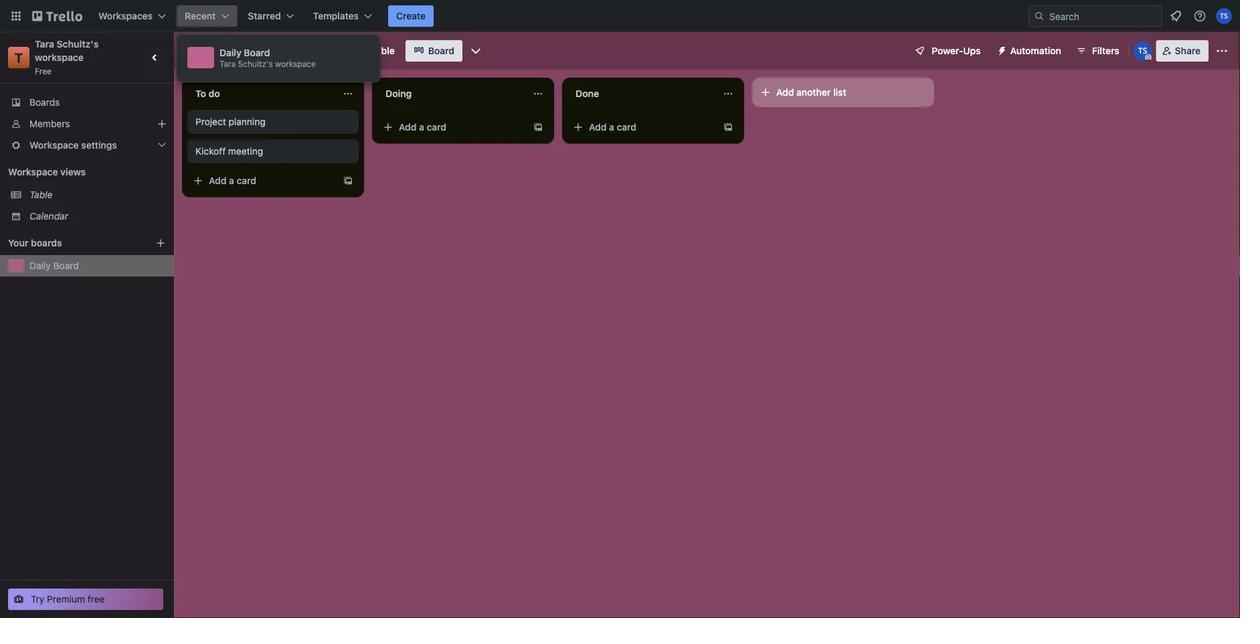 Task type: describe. For each thing, give the bounding box(es) containing it.
workspace inside daily board tara schultz's workspace
[[275, 59, 316, 68]]

workspace for workspace visible
[[315, 45, 364, 56]]

boards
[[29, 97, 60, 108]]

schultz's inside tara schultz's workspace free
[[57, 39, 99, 50]]

try premium free
[[31, 594, 105, 605]]

t
[[15, 50, 23, 65]]

power-
[[932, 45, 964, 56]]

daily inside board name text box
[[192, 44, 220, 58]]

create button
[[388, 5, 434, 27]]

planning
[[229, 116, 266, 127]]

premium
[[47, 594, 85, 605]]

Done text field
[[568, 83, 715, 104]]

add for doing
[[399, 122, 417, 133]]

power-ups
[[932, 45, 981, 56]]

doing
[[386, 88, 412, 99]]

recent button
[[177, 5, 237, 27]]

visible
[[367, 45, 395, 56]]

kickoff meeting
[[196, 146, 263, 157]]

tara inside tara schultz's workspace free
[[35, 39, 54, 50]]

a for to do
[[229, 175, 234, 186]]

workspace navigation collapse icon image
[[146, 48, 165, 67]]

back to home image
[[32, 5, 82, 27]]

add another list
[[777, 87, 847, 98]]

workspace for workspace views
[[8, 166, 58, 177]]

try
[[31, 594, 44, 605]]

open information menu image
[[1194, 9, 1207, 23]]

ups
[[964, 45, 981, 56]]

add board image
[[155, 238, 166, 248]]

settings
[[81, 140, 117, 151]]

star or unstar board image
[[272, 46, 283, 56]]

daily board tara schultz's workspace
[[220, 47, 316, 68]]

workspaces
[[98, 10, 153, 21]]

workspace visible button
[[291, 40, 403, 62]]

recent
[[185, 10, 216, 21]]

schultz's inside daily board tara schultz's workspace
[[238, 59, 273, 68]]

add a card for doing
[[399, 122, 447, 133]]

daily board link
[[29, 259, 166, 273]]

workspace for workspace settings
[[29, 140, 79, 151]]

kickoff meeting link
[[196, 145, 351, 158]]

Board name text field
[[185, 40, 264, 62]]

workspace visible
[[315, 45, 395, 56]]

daily board inside board name text box
[[192, 44, 257, 58]]

create from template… image for doing
[[533, 122, 544, 133]]

project planning
[[196, 116, 266, 127]]

add left "another"
[[777, 87, 794, 98]]

tara schultz's workspace link
[[35, 39, 101, 63]]

automation button
[[992, 40, 1070, 62]]

starred
[[248, 10, 281, 21]]

add for done
[[589, 122, 607, 133]]

starred button
[[240, 5, 302, 27]]

free
[[35, 66, 52, 76]]

card for done
[[617, 122, 637, 133]]

add a card for to do
[[209, 175, 257, 186]]

members
[[29, 118, 70, 129]]

workspaces button
[[90, 5, 174, 27]]

boards
[[31, 237, 62, 248]]

try premium free button
[[8, 589, 163, 610]]

templates
[[313, 10, 359, 21]]

workspace inside tara schultz's workspace free
[[35, 52, 84, 63]]

board inside daily board tara schultz's workspace
[[244, 47, 270, 58]]

board link
[[406, 40, 463, 62]]



Task type: vqa. For each thing, say whether or not it's contained in the screenshot.
Starred Icon to the bottom
no



Task type: locate. For each thing, give the bounding box(es) containing it.
1 horizontal spatial a
[[419, 122, 424, 133]]

your
[[8, 237, 28, 248]]

add down done
[[589, 122, 607, 133]]

1 horizontal spatial workspace
[[275, 59, 316, 68]]

calendar
[[29, 211, 68, 222]]

create from template… image for to do
[[343, 175, 354, 186]]

add another list button
[[753, 78, 935, 107]]

0 notifications image
[[1169, 8, 1185, 24]]

1 vertical spatial workspace
[[29, 140, 79, 151]]

tara schultz (taraschultz7) image
[[1217, 8, 1233, 24], [1134, 42, 1153, 60]]

add down kickoff
[[209, 175, 227, 186]]

schultz's
[[57, 39, 99, 50], [238, 59, 273, 68]]

daily
[[192, 44, 220, 58], [220, 47, 242, 58], [29, 260, 51, 271]]

2 vertical spatial workspace
[[8, 166, 58, 177]]

0 horizontal spatial add a card
[[209, 175, 257, 186]]

0 horizontal spatial create from template… image
[[343, 175, 354, 186]]

a down "kickoff meeting"
[[229, 175, 234, 186]]

workspace settings
[[29, 140, 117, 151]]

workspace inside dropdown button
[[29, 140, 79, 151]]

workspace up table
[[8, 166, 58, 177]]

0 horizontal spatial tara
[[35, 39, 54, 50]]

1 vertical spatial daily board
[[29, 260, 79, 271]]

add down doing
[[399, 122, 417, 133]]

add a card button down the doing text field at the left of the page
[[378, 117, 528, 138]]

daily board
[[192, 44, 257, 58], [29, 260, 79, 271]]

0 horizontal spatial add a card button
[[187, 170, 337, 192]]

do
[[209, 88, 220, 99]]

a down done text field
[[609, 122, 615, 133]]

1 horizontal spatial add a card
[[399, 122, 447, 133]]

add a card
[[399, 122, 447, 133], [589, 122, 637, 133], [209, 175, 257, 186]]

add a card for done
[[589, 122, 637, 133]]

filters
[[1093, 45, 1120, 56]]

a for done
[[609, 122, 615, 133]]

card down the doing text field at the left of the page
[[427, 122, 447, 133]]

members link
[[0, 113, 174, 135]]

add a card button for doing
[[378, 117, 528, 138]]

create
[[396, 10, 426, 21]]

primary element
[[0, 0, 1241, 32]]

card down done text field
[[617, 122, 637, 133]]

0 horizontal spatial workspace
[[35, 52, 84, 63]]

to
[[196, 88, 206, 99]]

add for to do
[[209, 175, 227, 186]]

tara up free
[[35, 39, 54, 50]]

table link
[[29, 188, 166, 202]]

add a card button down kickoff meeting link
[[187, 170, 337, 192]]

0 vertical spatial schultz's
[[57, 39, 99, 50]]

2 horizontal spatial card
[[617, 122, 637, 133]]

card down meeting on the left top of the page
[[237, 175, 257, 186]]

workspace views
[[8, 166, 86, 177]]

add a card button down done text field
[[568, 117, 718, 138]]

workspace
[[35, 52, 84, 63], [275, 59, 316, 68]]

your boards
[[8, 237, 62, 248]]

sm image
[[992, 40, 1011, 59]]

workspace inside button
[[315, 45, 364, 56]]

2 horizontal spatial create from template… image
[[723, 122, 734, 133]]

add a card button for done
[[568, 117, 718, 138]]

1 vertical spatial schultz's
[[238, 59, 273, 68]]

1 horizontal spatial schultz's
[[238, 59, 273, 68]]

workspace
[[315, 45, 364, 56], [29, 140, 79, 151], [8, 166, 58, 177]]

add a card button
[[378, 117, 528, 138], [568, 117, 718, 138], [187, 170, 337, 192]]

daily board down recent popup button
[[192, 44, 257, 58]]

share
[[1176, 45, 1201, 56]]

card
[[427, 122, 447, 133], [617, 122, 637, 133], [237, 175, 257, 186]]

done
[[576, 88, 599, 99]]

tara
[[35, 39, 54, 50], [220, 59, 236, 68]]

0 vertical spatial tara schultz (taraschultz7) image
[[1217, 8, 1233, 24]]

1 vertical spatial tara
[[220, 59, 236, 68]]

0 horizontal spatial schultz's
[[57, 39, 99, 50]]

this member is an admin of this board. image
[[1146, 54, 1152, 60]]

a down the doing text field at the left of the page
[[419, 122, 424, 133]]

add a card button for to do
[[187, 170, 337, 192]]

customize views image
[[469, 44, 483, 58]]

your boards with 1 items element
[[8, 235, 135, 251]]

board inside text box
[[223, 44, 257, 58]]

create from template… image
[[533, 122, 544, 133], [723, 122, 734, 133], [343, 175, 354, 186]]

automation
[[1011, 45, 1062, 56]]

workspace down the templates dropdown button on the left of page
[[315, 45, 364, 56]]

project
[[196, 116, 226, 127]]

1 horizontal spatial add a card button
[[378, 117, 528, 138]]

card for to do
[[237, 175, 257, 186]]

1 horizontal spatial create from template… image
[[533, 122, 544, 133]]

To do text field
[[187, 83, 335, 104]]

create from template… image for done
[[723, 122, 734, 133]]

tara up do on the top of page
[[220, 59, 236, 68]]

workspace down star or unstar board image
[[275, 59, 316, 68]]

daily inside daily board tara schultz's workspace
[[220, 47, 242, 58]]

templates button
[[305, 5, 380, 27]]

board
[[223, 44, 257, 58], [428, 45, 455, 56], [244, 47, 270, 58], [53, 260, 79, 271]]

1 horizontal spatial card
[[427, 122, 447, 133]]

a for doing
[[419, 122, 424, 133]]

0 vertical spatial daily board
[[192, 44, 257, 58]]

0 horizontal spatial tara schultz (taraschultz7) image
[[1134, 42, 1153, 60]]

tara inside daily board tara schultz's workspace
[[220, 59, 236, 68]]

a
[[419, 122, 424, 133], [609, 122, 615, 133], [229, 175, 234, 186]]

1 vertical spatial tara schultz (taraschultz7) image
[[1134, 42, 1153, 60]]

meeting
[[228, 146, 263, 157]]

0 horizontal spatial daily board
[[29, 260, 79, 271]]

Doing text field
[[378, 83, 525, 104]]

list
[[834, 87, 847, 98]]

workspace settings button
[[0, 135, 174, 156]]

0 vertical spatial workspace
[[315, 45, 364, 56]]

card for doing
[[427, 122, 447, 133]]

boards link
[[0, 92, 174, 113]]

tara schultz's workspace free
[[35, 39, 101, 76]]

2 horizontal spatial a
[[609, 122, 615, 133]]

calendar link
[[29, 210, 166, 223]]

share button
[[1157, 40, 1209, 62]]

schultz's down back to home image
[[57, 39, 99, 50]]

add a card down "kickoff meeting"
[[209, 175, 257, 186]]

daily board down boards
[[29, 260, 79, 271]]

views
[[60, 166, 86, 177]]

add a card down doing
[[399, 122, 447, 133]]

search image
[[1035, 11, 1045, 21]]

workspace up free
[[35, 52, 84, 63]]

to do
[[196, 88, 220, 99]]

filters button
[[1073, 40, 1124, 62]]

kickoff
[[196, 146, 226, 157]]

Search field
[[1045, 6, 1162, 26]]

2 horizontal spatial add a card button
[[568, 117, 718, 138]]

tara schultz (taraschultz7) image right open information menu icon
[[1217, 8, 1233, 24]]

table
[[29, 189, 53, 200]]

show menu image
[[1216, 44, 1229, 58]]

free
[[88, 594, 105, 605]]

project planning link
[[196, 115, 351, 129]]

1 horizontal spatial tara schultz (taraschultz7) image
[[1217, 8, 1233, 24]]

another
[[797, 87, 831, 98]]

0 vertical spatial tara
[[35, 39, 54, 50]]

1 horizontal spatial tara
[[220, 59, 236, 68]]

0 horizontal spatial a
[[229, 175, 234, 186]]

schultz's down star or unstar board image
[[238, 59, 273, 68]]

power-ups button
[[906, 40, 989, 62]]

add
[[777, 87, 794, 98], [399, 122, 417, 133], [589, 122, 607, 133], [209, 175, 227, 186]]

add a card down done
[[589, 122, 637, 133]]

0 horizontal spatial card
[[237, 175, 257, 186]]

1 horizontal spatial daily board
[[192, 44, 257, 58]]

tara schultz (taraschultz7) image right filters at the top of page
[[1134, 42, 1153, 60]]

t link
[[8, 47, 29, 68]]

workspace down members
[[29, 140, 79, 151]]

2 horizontal spatial add a card
[[589, 122, 637, 133]]



